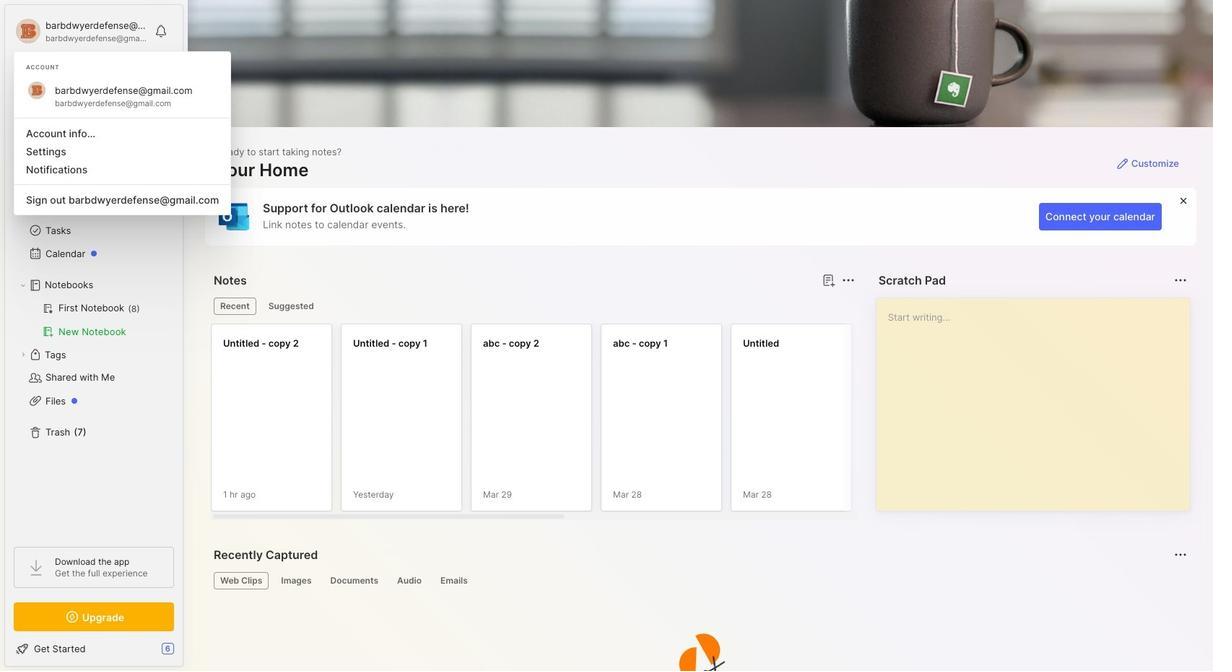Task type: vqa. For each thing, say whether or not it's contained in the screenshot.
search box in the MAIN "element"
no



Task type: locate. For each thing, give the bounding box(es) containing it.
Search text field
[[40, 74, 161, 87]]

row group
[[211, 324, 1213, 520]]

none search field inside main 'element'
[[40, 72, 161, 89]]

group
[[14, 297, 173, 343]]

0 vertical spatial tab list
[[214, 298, 853, 315]]

1 vertical spatial tab list
[[214, 572, 1185, 589]]

1 horizontal spatial more actions field
[[1171, 270, 1191, 290]]

group inside main 'element'
[[14, 297, 173, 343]]

2 more actions field from the left
[[1171, 270, 1191, 290]]

tree
[[5, 141, 183, 534]]

More actions field
[[838, 270, 859, 290], [1171, 270, 1191, 290]]

expand tags image
[[19, 350, 27, 359]]

2 tab list from the top
[[214, 572, 1185, 589]]

tab list
[[214, 298, 853, 315], [214, 572, 1185, 589]]

1 more actions field from the left
[[838, 270, 859, 290]]

tab
[[214, 298, 256, 315], [262, 298, 321, 315], [214, 572, 269, 589], [275, 572, 318, 589], [324, 572, 385, 589], [391, 572, 428, 589], [434, 572, 474, 589]]

None search field
[[40, 72, 161, 89]]

main element
[[0, 0, 188, 671]]

0 horizontal spatial more actions field
[[838, 270, 859, 290]]

expand notebooks image
[[19, 281, 27, 290]]



Task type: describe. For each thing, give the bounding box(es) containing it.
more actions image
[[1172, 272, 1190, 289]]

click to collapse image
[[182, 644, 193, 662]]

Start writing… text field
[[888, 298, 1190, 499]]

more actions image
[[840, 272, 857, 289]]

Help and Learning task checklist field
[[5, 637, 183, 660]]

1 tab list from the top
[[214, 298, 853, 315]]

Account field
[[14, 17, 147, 46]]

dropdown list menu
[[14, 112, 231, 209]]

tree inside main 'element'
[[5, 141, 183, 534]]



